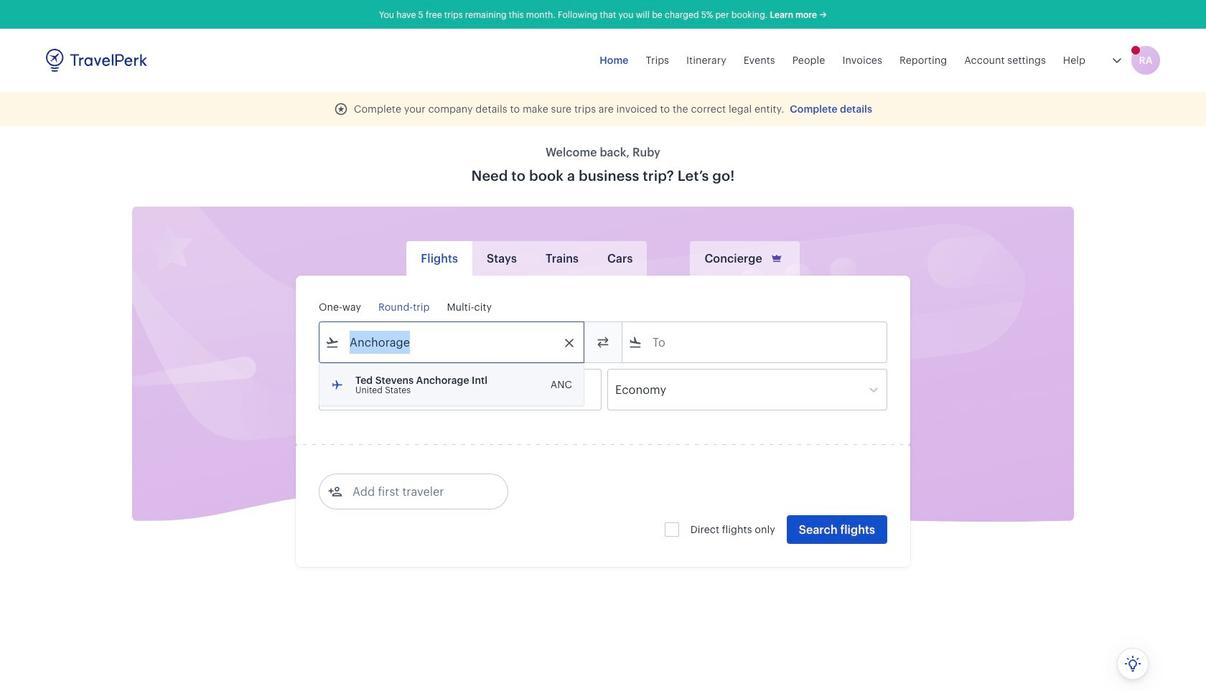 Task type: describe. For each thing, give the bounding box(es) containing it.
Depart text field
[[340, 370, 414, 410]]

From search field
[[340, 331, 565, 354]]

To search field
[[643, 331, 868, 354]]



Task type: locate. For each thing, give the bounding box(es) containing it.
Return text field
[[425, 370, 500, 410]]

Add first traveler search field
[[342, 480, 492, 503]]



